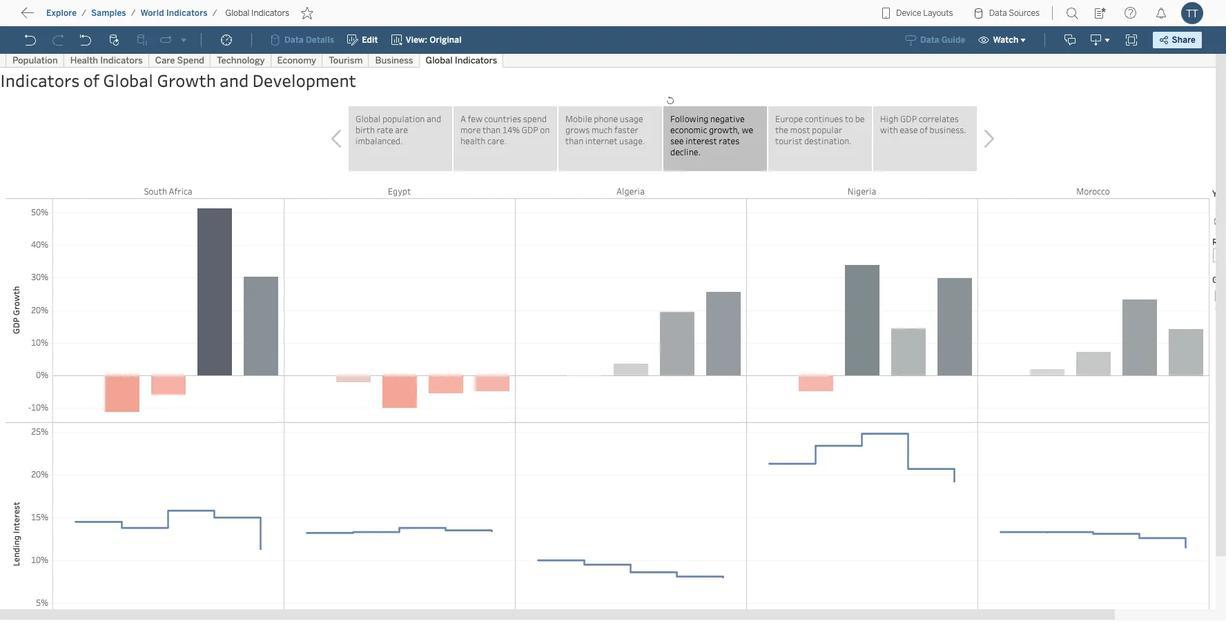 Task type: vqa. For each thing, say whether or not it's contained in the screenshot.
Explore / Samples / World Indicators /
yes



Task type: describe. For each thing, give the bounding box(es) containing it.
to
[[62, 10, 73, 23]]

global
[[226, 8, 250, 18]]

global indicators
[[226, 8, 289, 18]]

explore / samples / world indicators /
[[46, 8, 217, 18]]

1 indicators from the left
[[166, 8, 208, 18]]

samples
[[91, 8, 126, 18]]

world
[[141, 8, 164, 18]]

skip
[[36, 10, 59, 23]]

skip to content
[[36, 10, 119, 23]]

2 / from the left
[[131, 8, 136, 18]]



Task type: locate. For each thing, give the bounding box(es) containing it.
1 horizontal spatial indicators
[[252, 8, 289, 18]]

world indicators link
[[140, 8, 208, 19]]

indicators right global
[[252, 8, 289, 18]]

samples link
[[90, 8, 127, 19]]

1 horizontal spatial /
[[131, 8, 136, 18]]

2 indicators from the left
[[252, 8, 289, 18]]

3 / from the left
[[213, 8, 217, 18]]

global indicators element
[[221, 8, 294, 18]]

indicators
[[166, 8, 208, 18], [252, 8, 289, 18]]

/ right 'to'
[[82, 8, 86, 18]]

/ left global
[[213, 8, 217, 18]]

1 / from the left
[[82, 8, 86, 18]]

/ left world
[[131, 8, 136, 18]]

2 horizontal spatial /
[[213, 8, 217, 18]]

0 horizontal spatial indicators
[[166, 8, 208, 18]]

0 horizontal spatial /
[[82, 8, 86, 18]]

content
[[76, 10, 119, 23]]

indicators right world
[[166, 8, 208, 18]]

explore link
[[46, 8, 77, 19]]

explore
[[46, 8, 77, 18]]

/
[[82, 8, 86, 18], [131, 8, 136, 18], [213, 8, 217, 18]]

skip to content link
[[33, 7, 141, 26]]



